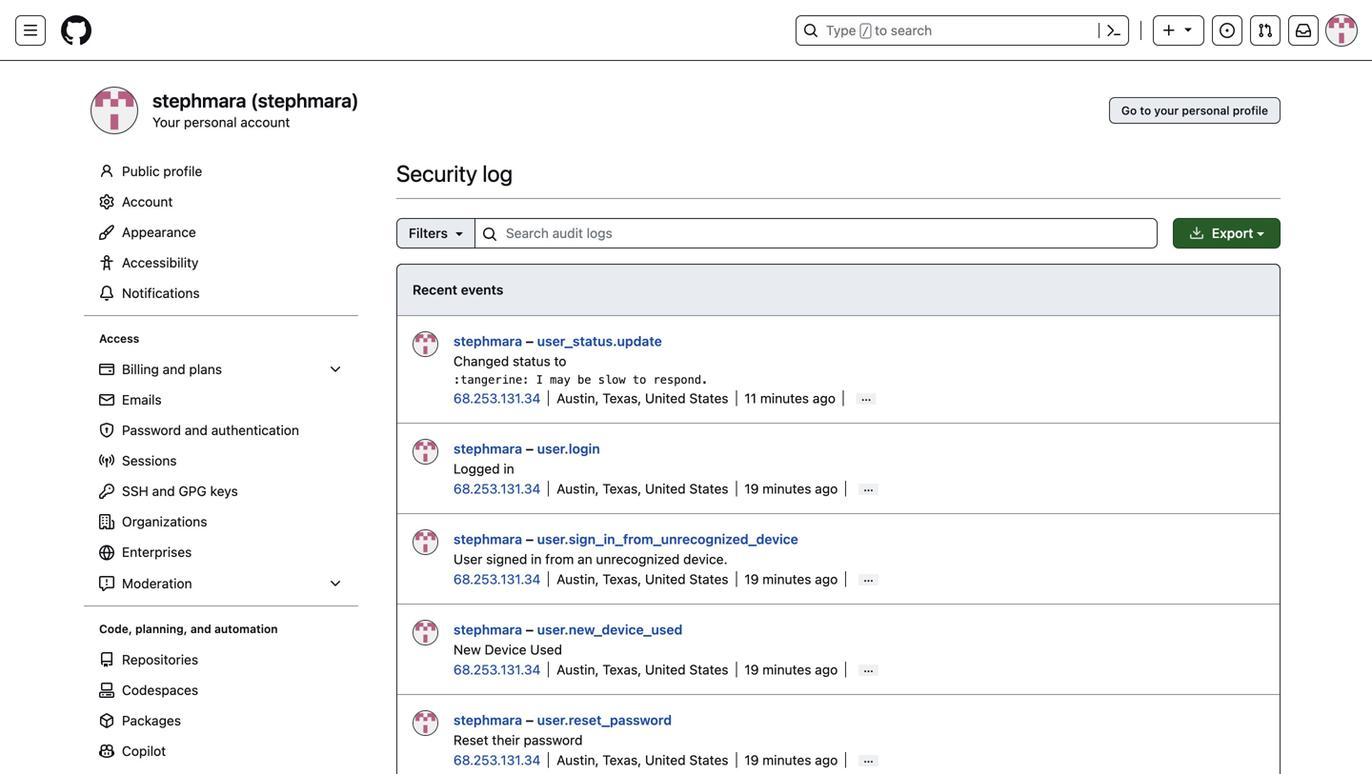 Task type: describe. For each thing, give the bounding box(es) containing it.
packages
[[122, 713, 181, 729]]

type / to search
[[826, 22, 932, 38]]

texas, for user.new_device_used
[[603, 662, 642, 678]]

austin, for user.sign_in_from_unrecognized_device
[[557, 572, 599, 588]]

austin, texas, united states for user.login
[[557, 481, 732, 497]]

enterprises
[[122, 545, 192, 560]]

user.login
[[537, 441, 600, 457]]

united for stephmara – user_status.update changed status to :tangerine: i may be slow to respond.
[[645, 391, 686, 406]]

copilot link
[[91, 737, 351, 767]]

@stephmara image for stephmara – user.sign_in_from_unrecognized_device user signed in from an unrecognized device.
[[414, 531, 437, 555]]

stephmara for stephmara – user_status.update changed status to :tangerine: i may be slow to respond.
[[454, 334, 522, 349]]

19 minutes ago for stephmara – user.new_device_used new device used
[[745, 662, 838, 678]]

password and authentication link
[[91, 416, 351, 446]]

19 for stephmara – user.reset_password reset their password
[[745, 753, 759, 769]]

user
[[454, 552, 483, 568]]

gpg
[[179, 484, 207, 499]]

security log
[[396, 160, 513, 187]]

11
[[745, 391, 757, 406]]

minutes for stephmara – user_status.update changed status to :tangerine: i may be slow to respond.
[[760, 391, 809, 406]]

… for stephmara – user.sign_in_from_unrecognized_device user signed in from an unrecognized device.
[[864, 571, 874, 584]]

unrecognized
[[596, 552, 680, 568]]

ago for stephmara – user.new_device_used new device used
[[815, 662, 838, 678]]

go to your personal profile link
[[1109, 97, 1281, 124]]

plans
[[189, 362, 222, 377]]

austin, texas, united states for user_status.update
[[557, 391, 732, 406]]

stephmara link for changed
[[454, 334, 522, 349]]

and for gpg
[[152, 484, 175, 499]]

password
[[524, 733, 583, 749]]

repositories
[[122, 652, 198, 668]]

personal for to
[[1182, 104, 1230, 117]]

broadcast image
[[99, 454, 114, 469]]

search
[[891, 22, 932, 38]]

68.253.131.34 for their
[[454, 753, 541, 769]]

command palette image
[[1106, 23, 1122, 38]]

code, planning, and automation
[[99, 623, 278, 636]]

new
[[454, 642, 481, 658]]

states for stephmara – user.sign_in_from_unrecognized_device user signed in from an unrecognized device.
[[689, 572, 729, 588]]

68.253.131.34 link for signed
[[454, 572, 541, 588]]

person image
[[99, 164, 114, 179]]

codespaces
[[122, 683, 198, 699]]

logged
[[454, 461, 500, 477]]

19 for stephmara – user.sign_in_from_unrecognized_device user signed in from an unrecognized device.
[[745, 572, 759, 588]]

shield lock image
[[99, 423, 114, 438]]

notifications
[[122, 285, 200, 301]]

in inside stephmara – user.sign_in_from_unrecognized_device user signed in from an unrecognized device.
[[531, 552, 542, 568]]

austin, for user.new_device_used
[[557, 662, 599, 678]]

austin, for user.reset_password
[[557, 753, 599, 769]]

texas, for user.sign_in_from_unrecognized_device
[[603, 572, 642, 588]]

codespaces image
[[99, 683, 114, 699]]

11 minutes ago
[[745, 391, 836, 406]]

moderation
[[122, 576, 192, 592]]

recent events
[[413, 282, 504, 298]]

accessibility image
[[99, 255, 114, 271]]

repo image
[[99, 653, 114, 668]]

… button for stephmara – user.reset_password reset their password
[[859, 752, 879, 767]]

stephmara for stephmara – user.new_device_used new device used
[[454, 622, 522, 638]]

1 horizontal spatial triangle down image
[[1181, 21, 1196, 37]]

may
[[550, 374, 571, 387]]

– for user.login
[[526, 441, 534, 457]]

an
[[578, 552, 592, 568]]

68.253.131.34 for device
[[454, 662, 541, 678]]

account link
[[91, 187, 351, 217]]

gear image
[[99, 194, 114, 210]]

stephmara for stephmara – user.login logged in
[[454, 441, 522, 457]]

billing
[[122, 362, 159, 377]]

their
[[492, 733, 520, 749]]

ago for stephmara – user.reset_password reset their password
[[815, 753, 838, 769]]

states for stephmara – user.reset_password reset their password
[[689, 753, 729, 769]]

ago for stephmara – user.sign_in_from_unrecognized_device user signed in from an unrecognized device.
[[815, 572, 838, 588]]

austin, for user.login
[[557, 481, 599, 497]]

stephmara for stephmara (stephmara) your personal account
[[152, 89, 246, 112]]

austin, texas, united states for user.new_device_used
[[557, 662, 732, 678]]

public profile link
[[91, 156, 351, 187]]

changed
[[454, 354, 509, 369]]

(stephmara)
[[251, 89, 359, 112]]

search image
[[482, 227, 497, 242]]

0 vertical spatial profile
[[1233, 104, 1268, 117]]

stephmara – user.sign_in_from_unrecognized_device user signed in from an unrecognized device.
[[454, 532, 798, 568]]

… for stephmara – user.new_device_used new device used
[[864, 662, 874, 675]]

Search audit logs text field
[[475, 218, 1158, 249]]

to right the slow
[[633, 374, 646, 387]]

export button
[[1173, 218, 1281, 249]]

minutes for stephmara – user.sign_in_from_unrecognized_device user signed in from an unrecognized device.
[[763, 572, 811, 588]]

united for stephmara – user.sign_in_from_unrecognized_device user signed in from an unrecognized device.
[[645, 572, 686, 588]]

from
[[545, 552, 574, 568]]

stephmara – user.new_device_used new device used
[[454, 622, 683, 658]]

be
[[578, 374, 591, 387]]

emails link
[[91, 385, 351, 416]]

i
[[536, 374, 543, 387]]

68.253.131.34 link for their
[[454, 753, 541, 769]]

united for stephmara – user.reset_password reset their password
[[645, 753, 686, 769]]

copilot
[[122, 744, 166, 760]]

organizations
[[122, 514, 207, 530]]

@stephmara image for stephmara – user.reset_password reset their password
[[414, 712, 437, 736]]

68.253.131.34 for in
[[454, 481, 541, 497]]

stephmara – user.login logged in
[[454, 441, 600, 477]]

billing and plans button
[[91, 355, 351, 385]]

@stephmara image left your
[[91, 88, 137, 133]]

organization image
[[99, 515, 114, 530]]

code, planning, and automation list
[[91, 645, 351, 775]]

account
[[240, 114, 290, 130]]

and for plans
[[163, 362, 186, 377]]

to right go at top
[[1140, 104, 1151, 117]]

user.login link
[[537, 441, 600, 457]]

password and authentication
[[122, 423, 299, 438]]

user.reset_password link
[[537, 713, 672, 729]]

Filters search field
[[396, 218, 1158, 249]]

states for stephmara – user.login logged in
[[689, 481, 729, 497]]

your
[[1154, 104, 1179, 117]]

… button for stephmara – user.new_device_used new device used
[[859, 662, 879, 676]]



Task type: locate. For each thing, give the bounding box(es) containing it.
texas, for user.reset_password
[[603, 753, 642, 769]]

in right logged
[[504, 461, 514, 477]]

3 – from the top
[[526, 532, 534, 547]]

0 vertical spatial @stephmara image
[[414, 440, 437, 464]]

bell image
[[99, 286, 114, 301]]

git pull request image
[[1258, 23, 1273, 38]]

profile right public
[[163, 163, 202, 179]]

1 stephmara link from the top
[[454, 334, 522, 349]]

3 19 minutes ago from the top
[[745, 662, 838, 678]]

repositories link
[[91, 645, 351, 676]]

texas, down "user.reset_password" link
[[603, 753, 642, 769]]

user_status.update link
[[537, 334, 662, 349]]

personal for (stephmara)
[[184, 114, 237, 130]]

filters
[[409, 225, 448, 241]]

austin, texas, united states down "user.new_device_used" link
[[557, 662, 732, 678]]

log
[[482, 160, 513, 187]]

code,
[[99, 623, 132, 636]]

ssh and gpg keys
[[122, 484, 238, 499]]

austin, texas, united states down the unrecognized
[[557, 572, 732, 588]]

notifications image
[[1296, 23, 1311, 38]]

texas, down "user.new_device_used" link
[[603, 662, 642, 678]]

states
[[689, 391, 729, 406], [689, 481, 729, 497], [689, 572, 729, 588], [689, 662, 729, 678], [689, 753, 729, 769]]

… button for stephmara – user_status.update changed status to :tangerine: i may be slow to respond.
[[856, 390, 876, 405]]

stephmara
[[152, 89, 246, 112], [454, 334, 522, 349], [454, 441, 522, 457], [454, 532, 522, 547], [454, 622, 522, 638], [454, 713, 522, 729]]

@stephmara image for stephmara – user_status.update changed status to :tangerine: i may be slow to respond.
[[414, 333, 437, 356]]

austin, texas, united states for user.sign_in_from_unrecognized_device
[[557, 572, 732, 588]]

triangle down image
[[1181, 21, 1196, 37], [452, 226, 467, 241]]

– for user.reset_password
[[526, 713, 534, 729]]

0 vertical spatial in
[[504, 461, 514, 477]]

enterprises link
[[91, 537, 351, 569]]

united down "user.new_device_used" link
[[645, 662, 686, 678]]

– up password at the bottom of the page
[[526, 713, 534, 729]]

austin, texas, united states up user.sign_in_from_unrecognized_device link on the bottom
[[557, 481, 732, 497]]

@stephmara image left new
[[414, 621, 437, 645]]

4 austin, from the top
[[557, 662, 599, 678]]

and inside dropdown button
[[163, 362, 186, 377]]

triangle down image right plus "image"
[[1181, 21, 1196, 37]]

user.new_device_used
[[537, 622, 683, 638]]

profile
[[1233, 104, 1268, 117], [163, 163, 202, 179]]

… button for stephmara – user.sign_in_from_unrecognized_device user signed in from an unrecognized device.
[[859, 571, 879, 586]]

3 austin, texas, united states from the top
[[557, 572, 732, 588]]

stephmara inside stephmara – user.reset_password reset their password
[[454, 713, 522, 729]]

ssh and gpg keys link
[[91, 476, 351, 507]]

1 vertical spatial profile
[[163, 163, 202, 179]]

austin, down stephmara – user.new_device_used new device used
[[557, 662, 599, 678]]

austin, down password at the bottom of the page
[[557, 753, 599, 769]]

stephmara (stephmara) your personal account
[[152, 89, 359, 130]]

1 states from the top
[[689, 391, 729, 406]]

texas, up stephmara – user.sign_in_from_unrecognized_device user signed in from an unrecognized device.
[[603, 481, 642, 497]]

stephmara link for reset
[[454, 713, 522, 729]]

3 texas, from the top
[[603, 572, 642, 588]]

1 austin, texas, united states from the top
[[557, 391, 732, 406]]

@stephmara image left 'user'
[[414, 531, 437, 555]]

stephmara for stephmara – user.reset_password reset their password
[[454, 713, 522, 729]]

used
[[530, 642, 562, 658]]

ssh
[[122, 484, 148, 499]]

recent
[[413, 282, 457, 298]]

ago
[[813, 391, 836, 406], [815, 481, 838, 497], [815, 572, 838, 588], [815, 662, 838, 678], [815, 753, 838, 769]]

1 @stephmara image from the top
[[414, 440, 437, 464]]

68.253.131.34 for signed
[[454, 572, 541, 588]]

0 horizontal spatial personal
[[184, 114, 237, 130]]

stephmara link up logged
[[454, 441, 522, 457]]

key image
[[99, 484, 114, 499]]

4 austin, texas, united states from the top
[[557, 662, 732, 678]]

68.253.131.34
[[454, 391, 541, 406], [454, 481, 541, 497], [454, 572, 541, 588], [454, 662, 541, 678], [454, 753, 541, 769]]

planning,
[[135, 623, 187, 636]]

status
[[513, 354, 551, 369]]

5 stephmara link from the top
[[454, 713, 522, 729]]

19 minutes ago for stephmara – user.login logged in
[[745, 481, 838, 497]]

5 68.253.131.34 from the top
[[454, 753, 541, 769]]

ago for stephmara – user_status.update changed status to :tangerine: i may be slow to respond.
[[813, 391, 836, 406]]

2 – from the top
[[526, 441, 534, 457]]

minutes for stephmara – user.reset_password reset their password
[[763, 753, 811, 769]]

go
[[1122, 104, 1137, 117]]

texas, for user.login
[[603, 481, 642, 497]]

0 horizontal spatial in
[[504, 461, 514, 477]]

stephmara inside stephmara (stephmara) your personal account
[[152, 89, 246, 112]]

68.253.131.34 link down device
[[454, 662, 541, 678]]

in inside stephmara – user.login logged in
[[504, 461, 514, 477]]

@stephmara image for new device used
[[414, 621, 437, 645]]

stephmara for stephmara – user.sign_in_from_unrecognized_device user signed in from an unrecognized device.
[[454, 532, 522, 547]]

… button
[[856, 390, 876, 405], [859, 481, 879, 495], [859, 571, 879, 586], [859, 662, 879, 676], [859, 752, 879, 767]]

austin, for user_status.update
[[557, 391, 599, 406]]

– up signed
[[526, 532, 534, 547]]

stephmara up your
[[152, 89, 246, 112]]

personal
[[1182, 104, 1230, 117], [184, 114, 237, 130]]

1 68.253.131.34 link from the top
[[454, 391, 541, 406]]

5 68.253.131.34 link from the top
[[454, 753, 541, 769]]

stephmara link up device
[[454, 622, 522, 638]]

@stephmara image left "reset"
[[414, 712, 437, 736]]

1 – from the top
[[526, 334, 534, 349]]

signed
[[486, 552, 527, 568]]

68.253.131.34 down logged
[[454, 481, 541, 497]]

0 vertical spatial triangle down image
[[1181, 21, 1196, 37]]

keys
[[210, 484, 238, 499]]

austin, down user.login "link"
[[557, 481, 599, 497]]

3 68.253.131.34 from the top
[[454, 572, 541, 588]]

–
[[526, 334, 534, 349], [526, 441, 534, 457], [526, 532, 534, 547], [526, 622, 534, 638], [526, 713, 534, 729]]

– up status
[[526, 334, 534, 349]]

@stephmara image
[[91, 88, 137, 133], [414, 333, 437, 356], [414, 531, 437, 555], [414, 712, 437, 736]]

4 19 from the top
[[745, 753, 759, 769]]

1 united from the top
[[645, 391, 686, 406]]

public
[[122, 163, 160, 179]]

3 68.253.131.34 link from the top
[[454, 572, 541, 588]]

emails
[[122, 392, 162, 408]]

5 – from the top
[[526, 713, 534, 729]]

2 19 minutes ago from the top
[[745, 572, 838, 588]]

0 horizontal spatial profile
[[163, 163, 202, 179]]

1 austin, from the top
[[557, 391, 599, 406]]

united for stephmara – user.login logged in
[[645, 481, 686, 497]]

2 @stephmara image from the top
[[414, 621, 437, 645]]

– inside stephmara – user.login logged in
[[526, 441, 534, 457]]

68.253.131.34 down the :tangerine:
[[454, 391, 541, 406]]

0 horizontal spatial triangle down image
[[452, 226, 467, 241]]

filters button
[[396, 218, 475, 249]]

68.253.131.34 down device
[[454, 662, 541, 678]]

states for stephmara – user.new_device_used new device used
[[689, 662, 729, 678]]

5 austin, from the top
[[557, 753, 599, 769]]

homepage image
[[61, 15, 91, 46]]

triangle down image left search icon
[[452, 226, 467, 241]]

– inside stephmara – user_status.update changed status to :tangerine: i may be slow to respond.
[[526, 334, 534, 349]]

profile down git pull request image
[[1233, 104, 1268, 117]]

5 states from the top
[[689, 753, 729, 769]]

19 for stephmara – user.new_device_used new device used
[[745, 662, 759, 678]]

security
[[396, 160, 477, 187]]

respond.
[[653, 374, 708, 387]]

stephmara inside stephmara – user_status.update changed status to :tangerine: i may be slow to respond.
[[454, 334, 522, 349]]

68.253.131.34 for status
[[454, 391, 541, 406]]

19 minutes ago for stephmara – user.reset_password reset their password
[[745, 753, 838, 769]]

68.253.131.34 link for status
[[454, 391, 541, 406]]

1 vertical spatial triangle down image
[[452, 226, 467, 241]]

to right /
[[875, 22, 887, 38]]

4 stephmara link from the top
[[454, 622, 522, 638]]

stephmara inside stephmara – user.login logged in
[[454, 441, 522, 457]]

device
[[485, 642, 527, 658]]

4 – from the top
[[526, 622, 534, 638]]

stephmara link up "reset"
[[454, 713, 522, 729]]

user.reset_password
[[537, 713, 672, 729]]

austin, texas, united states
[[557, 391, 732, 406], [557, 481, 732, 497], [557, 572, 732, 588], [557, 662, 732, 678], [557, 753, 732, 769]]

minutes
[[760, 391, 809, 406], [763, 481, 811, 497], [763, 572, 811, 588], [763, 662, 811, 678], [763, 753, 811, 769]]

1 texas, from the top
[[603, 391, 642, 406]]

type
[[826, 22, 856, 38]]

68.253.131.34 link down signed
[[454, 572, 541, 588]]

2 states from the top
[[689, 481, 729, 497]]

2 texas, from the top
[[603, 481, 642, 497]]

2 19 from the top
[[745, 572, 759, 588]]

… for stephmara – user.reset_password reset their password
[[864, 752, 874, 766]]

… for stephmara – user.login logged in
[[864, 481, 874, 494]]

1 vertical spatial @stephmara image
[[414, 621, 437, 645]]

austin, texas, united states down "user.reset_password" link
[[557, 753, 732, 769]]

united
[[645, 391, 686, 406], [645, 481, 686, 497], [645, 572, 686, 588], [645, 662, 686, 678], [645, 753, 686, 769]]

– for user.new_device_used
[[526, 622, 534, 638]]

stephmara up "reset"
[[454, 713, 522, 729]]

austin, down an
[[557, 572, 599, 588]]

and right ssh
[[152, 484, 175, 499]]

reset
[[454, 733, 489, 749]]

austin, texas, united states for user.reset_password
[[557, 753, 732, 769]]

1 horizontal spatial personal
[[1182, 104, 1230, 117]]

:tangerine:
[[454, 374, 529, 387]]

68.253.131.34 link for device
[[454, 662, 541, 678]]

united up "user.sign_in_from_unrecognized_device"
[[645, 481, 686, 497]]

2 68.253.131.34 link from the top
[[454, 481, 541, 497]]

states for stephmara – user_status.update changed status to :tangerine: i may be slow to respond.
[[689, 391, 729, 406]]

profile inside 'link'
[[163, 163, 202, 179]]

68.253.131.34 down their
[[454, 753, 541, 769]]

– for user.sign_in_from_unrecognized_device
[[526, 532, 534, 547]]

and up repositories link at the bottom left of the page
[[190, 623, 211, 636]]

in left from
[[531, 552, 542, 568]]

4 68.253.131.34 link from the top
[[454, 662, 541, 678]]

1 68.253.131.34 from the top
[[454, 391, 541, 406]]

None search field
[[475, 218, 1158, 249]]

sessions link
[[91, 446, 351, 476]]

in
[[504, 461, 514, 477], [531, 552, 542, 568]]

4 texas, from the top
[[603, 662, 642, 678]]

device.
[[683, 552, 728, 568]]

events
[[461, 282, 504, 298]]

2 austin, from the top
[[557, 481, 599, 497]]

68.253.131.34 link down the :tangerine:
[[454, 391, 541, 406]]

and down the emails 'link'
[[185, 423, 208, 438]]

@stephmara image
[[414, 440, 437, 464], [414, 621, 437, 645]]

68.253.131.34 link down logged
[[454, 481, 541, 497]]

– left user.login
[[526, 441, 534, 457]]

68.253.131.34 link down their
[[454, 753, 541, 769]]

stephmara – user_status.update changed status to :tangerine: i may be slow to respond.
[[454, 334, 708, 387]]

moderation button
[[91, 569, 351, 599]]

stephmara up logged
[[454, 441, 522, 457]]

texas, for user_status.update
[[603, 391, 642, 406]]

… for stephmara – user_status.update changed status to :tangerine: i may be slow to respond.
[[861, 390, 872, 403]]

19 minutes ago for stephmara – user.sign_in_from_unrecognized_device user signed in from an unrecognized device.
[[745, 572, 838, 588]]

and left plans
[[163, 362, 186, 377]]

– inside stephmara – user.sign_in_from_unrecognized_device user signed in from an unrecognized device.
[[526, 532, 534, 547]]

billing and plans
[[122, 362, 222, 377]]

– inside stephmara – user.new_device_used new device used
[[526, 622, 534, 638]]

united down respond.
[[645, 391, 686, 406]]

5 austin, texas, united states from the top
[[557, 753, 732, 769]]

4 19 minutes ago from the top
[[745, 753, 838, 769]]

– inside stephmara – user.reset_password reset their password
[[526, 713, 534, 729]]

19 minutes ago
[[745, 481, 838, 497], [745, 572, 838, 588], [745, 662, 838, 678], [745, 753, 838, 769]]

stephmara inside stephmara – user.new_device_used new device used
[[454, 622, 522, 638]]

packages link
[[91, 706, 351, 737]]

3 19 from the top
[[745, 662, 759, 678]]

package image
[[99, 714, 114, 729]]

organizations link
[[91, 507, 351, 537]]

4 states from the top
[[689, 662, 729, 678]]

to
[[875, 22, 887, 38], [1140, 104, 1151, 117], [554, 354, 567, 369], [633, 374, 646, 387]]

slow
[[598, 374, 626, 387]]

public profile
[[122, 163, 202, 179]]

united for stephmara – user.new_device_used new device used
[[645, 662, 686, 678]]

stephmara up changed
[[454, 334, 522, 349]]

your
[[152, 114, 180, 130]]

copilot image
[[99, 744, 114, 760]]

united down the unrecognized
[[645, 572, 686, 588]]

password
[[122, 423, 181, 438]]

minutes for stephmara – user.login logged in
[[763, 481, 811, 497]]

stephmara link for user
[[454, 532, 522, 547]]

stephmara link for logged
[[454, 441, 522, 457]]

stephmara up device
[[454, 622, 522, 638]]

to up may
[[554, 354, 567, 369]]

68.253.131.34 down signed
[[454, 572, 541, 588]]

appearance
[[122, 224, 196, 240]]

accessibility link
[[91, 248, 351, 278]]

stephmara link up changed
[[454, 334, 522, 349]]

@stephmara image down recent
[[414, 333, 437, 356]]

appearance link
[[91, 217, 351, 248]]

68.253.131.34 link for in
[[454, 481, 541, 497]]

1 19 minutes ago from the top
[[745, 481, 838, 497]]

go to your personal profile
[[1122, 104, 1268, 117]]

notifications link
[[91, 278, 351, 309]]

sessions
[[122, 453, 177, 469]]

user.sign_in_from_unrecognized_device link
[[537, 532, 798, 547]]

plus image
[[1162, 23, 1177, 38]]

united down user.reset_password
[[645, 753, 686, 769]]

1 horizontal spatial in
[[531, 552, 542, 568]]

accessibility
[[122, 255, 199, 271]]

austin,
[[557, 391, 599, 406], [557, 481, 599, 497], [557, 572, 599, 588], [557, 662, 599, 678], [557, 753, 599, 769]]

texas, down the slow
[[603, 391, 642, 406]]

3 states from the top
[[689, 572, 729, 588]]

user.sign_in_from_unrecognized_device
[[537, 532, 798, 547]]

stephmara inside stephmara – user.sign_in_from_unrecognized_device user signed in from an unrecognized device.
[[454, 532, 522, 547]]

1 19 from the top
[[745, 481, 759, 497]]

account
[[122, 194, 173, 210]]

access
[[99, 332, 139, 345]]

3 austin, from the top
[[557, 572, 599, 588]]

1 horizontal spatial profile
[[1233, 104, 1268, 117]]

minutes for stephmara – user.new_device_used new device used
[[763, 662, 811, 678]]

austin, down be
[[557, 391, 599, 406]]

… button for stephmara – user.login logged in
[[859, 481, 879, 495]]

codespaces link
[[91, 676, 351, 706]]

68.253.131.34 link
[[454, 391, 541, 406], [454, 481, 541, 497], [454, 572, 541, 588], [454, 662, 541, 678], [454, 753, 541, 769]]

user.new_device_used link
[[537, 622, 683, 638]]

@stephmara image left logged
[[414, 440, 437, 464]]

stephmara link
[[454, 334, 522, 349], [454, 441, 522, 457], [454, 532, 522, 547], [454, 622, 522, 638], [454, 713, 522, 729]]

/
[[862, 25, 869, 38]]

4 68.253.131.34 from the top
[[454, 662, 541, 678]]

and for authentication
[[185, 423, 208, 438]]

stephmara link for new
[[454, 622, 522, 638]]

ago for stephmara – user.login logged in
[[815, 481, 838, 497]]

automation
[[214, 623, 278, 636]]

triangle down image inside filters popup button
[[452, 226, 467, 241]]

– for user_status.update
[[526, 334, 534, 349]]

– up used
[[526, 622, 534, 638]]

and
[[163, 362, 186, 377], [185, 423, 208, 438], [152, 484, 175, 499], [190, 623, 211, 636]]

1 vertical spatial in
[[531, 552, 542, 568]]

user_status.update
[[537, 334, 662, 349]]

5 texas, from the top
[[603, 753, 642, 769]]

3 united from the top
[[645, 572, 686, 588]]

2 austin, texas, united states from the top
[[557, 481, 732, 497]]

mail image
[[99, 393, 114, 408]]

2 68.253.131.34 from the top
[[454, 481, 541, 497]]

austin, texas, united states down the slow
[[557, 391, 732, 406]]

download image
[[1190, 226, 1205, 241]]

access list
[[91, 355, 351, 599]]

2 stephmara link from the top
[[454, 441, 522, 457]]

@stephmara image for logged in
[[414, 440, 437, 464]]

stephmara – user.reset_password reset their password
[[454, 713, 672, 749]]

stephmara link up signed
[[454, 532, 522, 547]]

paintbrush image
[[99, 225, 114, 240]]

3 stephmara link from the top
[[454, 532, 522, 547]]

19 for stephmara – user.login logged in
[[745, 481, 759, 497]]

5 united from the top
[[645, 753, 686, 769]]

globe image
[[99, 546, 114, 561]]

issue opened image
[[1220, 23, 1235, 38]]

stephmara up signed
[[454, 532, 522, 547]]

texas, down the unrecognized
[[603, 572, 642, 588]]

personal inside stephmara (stephmara) your personal account
[[184, 114, 237, 130]]

2 united from the top
[[645, 481, 686, 497]]

4 united from the top
[[645, 662, 686, 678]]

authentication
[[211, 423, 299, 438]]



Task type: vqa. For each thing, say whether or not it's contained in the screenshot.
the right 0
no



